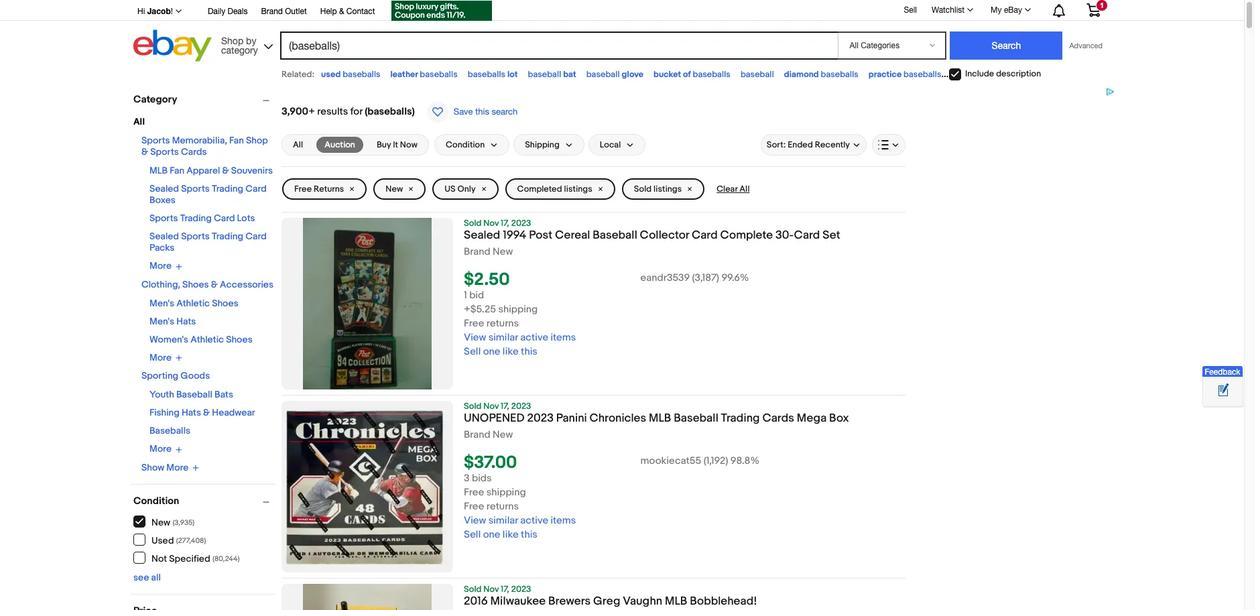 Task type: locate. For each thing, give the bounding box(es) containing it.
baseballs right used
[[343, 69, 380, 80]]

auction link
[[317, 137, 363, 153]]

17, inside 'sold  nov 17, 2023 2016 milwaukee brewers greg vaughn mlb bobblehead!'
[[501, 584, 509, 595]]

watchlist link
[[924, 2, 979, 18]]

2 listings from the left
[[654, 184, 682, 194]]

1 vertical spatial 17,
[[501, 401, 509, 412]]

shoes down accessories
[[226, 333, 253, 345]]

0 vertical spatial fan
[[229, 135, 244, 146]]

1 inside eandr3539 (3,187) 99.6% 1 bid +$5.25 shipping free returns view similar active items sell one like this
[[464, 289, 467, 302]]

2 items from the top
[[551, 514, 576, 527]]

baseball down goods at the left of the page
[[176, 389, 212, 400]]

2 baseballs from the left
[[420, 69, 458, 80]]

sports down boxes
[[149, 212, 178, 224]]

1994
[[503, 229, 526, 242]]

this inside mookiecat55 (1,192) 98.8% 3 bids free shipping free returns view similar active items sell one like this
[[521, 528, 538, 541]]

& up men's athletic shoes link
[[211, 279, 218, 290]]

+
[[308, 105, 315, 118]]

cards left the mega
[[762, 412, 794, 425]]

show
[[141, 462, 164, 473]]

hats for women's
[[176, 315, 196, 327]]

view down +$5.25 at the left of page
[[464, 331, 486, 344]]

1 vertical spatial returns
[[487, 500, 519, 513]]

mlb up boxes
[[149, 165, 168, 176]]

shoes
[[182, 279, 209, 290], [212, 297, 238, 309], [226, 333, 253, 345]]

3 more button from the top
[[149, 443, 182, 455]]

apparel
[[186, 165, 220, 176]]

0 vertical spatial returns
[[487, 317, 519, 330]]

0 horizontal spatial listings
[[564, 184, 592, 194]]

3 nov from the top
[[484, 584, 499, 595]]

athletic down clothing, shoes & accessories
[[176, 297, 210, 309]]

17, inside sold  nov 17, 2023 sealed 1994 post cereal baseball collector card complete 30-card set brand new
[[501, 218, 509, 229]]

save
[[454, 107, 473, 117]]

2 more button from the top
[[149, 352, 182, 363]]

0 vertical spatial 1
[[1100, 1, 1104, 9]]

(baseballs)
[[365, 105, 415, 118]]

returns down +$5.25 at the left of page
[[487, 317, 519, 330]]

1 vertical spatial mlb
[[649, 412, 671, 425]]

free returns
[[294, 184, 344, 194]]

2016
[[464, 595, 488, 608]]

this inside eandr3539 (3,187) 99.6% 1 bid +$5.25 shipping free returns view similar active items sell one like this
[[521, 345, 538, 358]]

view similar active items link down +$5.25 at the left of page
[[464, 331, 576, 344]]

fan up souvenirs
[[229, 135, 244, 146]]

2 vertical spatial more button
[[149, 443, 182, 455]]

fishing hats & headwear link
[[149, 407, 255, 418]]

like for $37.00
[[503, 528, 519, 541]]

baseballs right the of
[[693, 69, 731, 80]]

condition down save
[[446, 139, 485, 150]]

condition button up '(3,935)' on the bottom of the page
[[133, 495, 276, 507]]

1 listings from the left
[[564, 184, 592, 194]]

& inside mlb fan apparel & souvenirs sealed sports trading card boxes sports trading card lots sealed sports trading card packs
[[222, 165, 229, 176]]

baseball left glove
[[586, 69, 620, 80]]

shipping
[[498, 303, 538, 316], [487, 486, 526, 499]]

for
[[350, 105, 363, 118]]

1 vertical spatial fan
[[170, 165, 184, 176]]

returns down bids
[[487, 500, 519, 513]]

similar inside eandr3539 (3,187) 99.6% 1 bid +$5.25 shipping free returns view similar active items sell one like this
[[488, 331, 518, 344]]

baseballs right rawlings
[[986, 69, 1024, 80]]

1 vertical spatial shop
[[246, 135, 268, 146]]

mookiecat55 (1,192) 98.8% 3 bids free shipping free returns view similar active items sell one like this
[[464, 455, 760, 541]]

chronicles
[[590, 412, 646, 425]]

goods
[[181, 370, 210, 381]]

1 horizontal spatial condition button
[[434, 134, 510, 156]]

sell
[[904, 5, 917, 14], [464, 345, 481, 358], [464, 528, 481, 541]]

3 baseballs from the left
[[468, 69, 506, 80]]

0 vertical spatial brand
[[261, 7, 283, 16]]

2 nov from the top
[[484, 401, 499, 412]]

new (3,935)
[[151, 516, 195, 528]]

2 similar from the top
[[488, 514, 518, 527]]

more button down packs
[[149, 260, 182, 272]]

similar for $2.50
[[488, 331, 518, 344]]

active for $2.50
[[520, 331, 548, 344]]

& down youth baseball bats link
[[203, 407, 210, 418]]

card left lots
[[214, 212, 235, 224]]

0 horizontal spatial all
[[133, 116, 145, 127]]

only
[[458, 184, 476, 194]]

view
[[464, 331, 486, 344], [464, 514, 486, 527]]

shipping button
[[514, 134, 584, 156]]

1 horizontal spatial fan
[[229, 135, 244, 146]]

1 sell one like this link from the top
[[464, 345, 538, 358]]

athletic
[[176, 297, 210, 309], [191, 333, 224, 345]]

one down bids
[[483, 528, 500, 541]]

mlb
[[149, 165, 168, 176], [649, 412, 671, 425], [665, 595, 687, 608]]

more
[[149, 260, 172, 272], [149, 352, 172, 363], [149, 443, 172, 455], [166, 462, 189, 473]]

0 vertical spatial shipping
[[498, 303, 538, 316]]

nov inside 'sold  nov 17, 2023 unopened 2023 panini chronicles mlb baseball trading cards mega box brand new'
[[484, 401, 499, 412]]

0 horizontal spatial condition
[[133, 495, 179, 507]]

nov inside 'sold  nov 17, 2023 2016 milwaukee brewers greg vaughn mlb bobblehead!'
[[484, 584, 499, 595]]

2 vertical spatial baseball
[[674, 412, 718, 425]]

fan inside mlb fan apparel & souvenirs sealed sports trading card boxes sports trading card lots sealed sports trading card packs
[[170, 165, 184, 176]]

0 vertical spatial nov
[[484, 218, 499, 229]]

this for $2.50
[[521, 345, 538, 358]]

hats for &
[[182, 407, 201, 418]]

0 vertical spatial condition
[[446, 139, 485, 150]]

1 vertical spatial view
[[464, 514, 486, 527]]

trading inside 'sold  nov 17, 2023 unopened 2023 panini chronicles mlb baseball trading cards mega box brand new'
[[721, 412, 760, 425]]

sort: ended recently
[[767, 139, 850, 150]]

sell inside mookiecat55 (1,192) 98.8% 3 bids free shipping free returns view similar active items sell one like this
[[464, 528, 481, 541]]

not
[[151, 553, 167, 564]]

baseball left bat
[[528, 69, 561, 80]]

17, right 2016 at the left bottom
[[501, 584, 509, 595]]

None submit
[[950, 32, 1063, 60]]

sold left milwaukee
[[464, 584, 482, 595]]

1 vertical spatial sell one like this link
[[464, 528, 538, 541]]

hats inside men's athletic shoes men's hats women's athletic shoes
[[176, 315, 196, 327]]

hats down men's athletic shoes link
[[176, 315, 196, 327]]

returns inside eandr3539 (3,187) 99.6% 1 bid +$5.25 shipping free returns view similar active items sell one like this
[[487, 317, 519, 330]]

hats
[[176, 315, 196, 327], [182, 407, 201, 418]]

1 17, from the top
[[501, 218, 509, 229]]

baseballs for used baseballs
[[343, 69, 380, 80]]

& inside sports memorabilia, fan shop & sports cards
[[141, 146, 148, 158]]

17,
[[501, 218, 509, 229], [501, 401, 509, 412], [501, 584, 509, 595]]

1 horizontal spatial cards
[[762, 412, 794, 425]]

sell left the watchlist
[[904, 5, 917, 14]]

2 vertical spatial sell
[[464, 528, 481, 541]]

deals
[[228, 7, 248, 16]]

more up show more
[[149, 443, 172, 455]]

similar
[[488, 331, 518, 344], [488, 514, 518, 527]]

Search for anything text field
[[282, 33, 836, 58]]

women's
[[149, 333, 188, 345]]

free inside eandr3539 (3,187) 99.6% 1 bid +$5.25 shipping free returns view similar active items sell one like this
[[464, 317, 484, 330]]

baseballs for rawlings baseballs
[[986, 69, 1024, 80]]

1 horizontal spatial 1
[[1100, 1, 1104, 9]]

fan left apparel
[[170, 165, 184, 176]]

1 vertical spatial baseball
[[176, 389, 212, 400]]

shop by category banner
[[130, 0, 1111, 65]]

one inside eandr3539 (3,187) 99.6% 1 bid +$5.25 shipping free returns view similar active items sell one like this
[[483, 345, 500, 358]]

show more button
[[141, 462, 199, 473]]

1 view from the top
[[464, 331, 486, 344]]

& right apparel
[[222, 165, 229, 176]]

hi jacob !
[[137, 6, 173, 16]]

one down +$5.25 at the left of page
[[483, 345, 500, 358]]

shipping right +$5.25 at the left of page
[[498, 303, 538, 316]]

active inside mookiecat55 (1,192) 98.8% 3 bids free shipping free returns view similar active items sell one like this
[[520, 514, 548, 527]]

1 horizontal spatial condition
[[446, 139, 485, 150]]

sold for milwaukee
[[464, 584, 482, 595]]

0 horizontal spatial shop
[[221, 35, 243, 46]]

1 vertical spatial similar
[[488, 514, 518, 527]]

1 like from the top
[[503, 345, 519, 358]]

all down "3,900"
[[293, 139, 303, 150]]

2 horizontal spatial all
[[740, 184, 750, 194]]

2 active from the top
[[520, 514, 548, 527]]

1 vertical spatial active
[[520, 514, 548, 527]]

view similar active items link down bids
[[464, 514, 576, 527]]

3,900
[[282, 105, 308, 118]]

men's up women's
[[149, 315, 174, 327]]

2023 inside sold  nov 17, 2023 sealed 1994 post cereal baseball collector card complete 30-card set brand new
[[511, 218, 531, 229]]

used
[[151, 535, 174, 546]]

1 men's from the top
[[149, 297, 174, 309]]

1 horizontal spatial shop
[[246, 135, 268, 146]]

view inside mookiecat55 (1,192) 98.8% 3 bids free shipping free returns view similar active items sell one like this
[[464, 514, 486, 527]]

baseball left the diamond at the right top of the page
[[741, 69, 774, 80]]

free
[[294, 184, 312, 194], [464, 317, 484, 330], [464, 486, 484, 499], [464, 500, 484, 513]]

shipping for $37.00
[[487, 486, 526, 499]]

baseballs right "leather"
[[420, 69, 458, 80]]

youth
[[149, 389, 174, 400]]

0 vertical spatial condition button
[[434, 134, 510, 156]]

feedback
[[1205, 367, 1241, 377]]

shop left by
[[221, 35, 243, 46]]

trading down sealed sports trading card boxes 'link'
[[180, 212, 212, 224]]

sell one like this link down +$5.25 at the left of page
[[464, 345, 538, 358]]

view inside eandr3539 (3,187) 99.6% 1 bid +$5.25 shipping free returns view similar active items sell one like this
[[464, 331, 486, 344]]

1 horizontal spatial all
[[293, 139, 303, 150]]

sell one like this link down bids
[[464, 528, 538, 541]]

new down unopened
[[493, 428, 513, 441]]

baseball
[[593, 229, 637, 242], [176, 389, 212, 400], [674, 412, 718, 425]]

17, up $37.00
[[501, 401, 509, 412]]

shipping down bids
[[487, 486, 526, 499]]

returns for $37.00
[[487, 500, 519, 513]]

shop up souvenirs
[[246, 135, 268, 146]]

& down the category
[[141, 146, 148, 158]]

2016 milwaukee brewers greg vaughn mlb bobblehead! heading
[[464, 595, 757, 608]]

athletic right women's
[[191, 333, 224, 345]]

view down bids
[[464, 514, 486, 527]]

memorabilia,
[[172, 135, 227, 146]]

card
[[245, 183, 267, 194], [214, 212, 235, 224], [692, 229, 718, 242], [794, 229, 820, 242], [245, 231, 267, 242]]

shipping for $2.50
[[498, 303, 538, 316]]

1 vertical spatial condition button
[[133, 495, 276, 507]]

sports down the category
[[141, 135, 170, 146]]

buy it now
[[377, 139, 418, 150]]

listings right completed
[[564, 184, 592, 194]]

3 17, from the top
[[501, 584, 509, 595]]

trading
[[212, 183, 243, 194], [180, 212, 212, 224], [212, 231, 243, 242], [721, 412, 760, 425]]

0 vertical spatial like
[[503, 345, 519, 358]]

similar inside mookiecat55 (1,192) 98.8% 3 bids free shipping free returns view similar active items sell one like this
[[488, 514, 518, 527]]

& right 'help'
[[339, 7, 344, 16]]

2 vertical spatial all
[[740, 184, 750, 194]]

0 horizontal spatial cards
[[181, 146, 207, 158]]

advanced
[[1070, 42, 1103, 50]]

0 vertical spatial similar
[[488, 331, 518, 344]]

buy it now link
[[369, 137, 426, 153]]

1 vertical spatial men's
[[149, 315, 174, 327]]

0 vertical spatial active
[[520, 331, 548, 344]]

1 vertical spatial condition
[[133, 495, 179, 507]]

17, for $2.50
[[501, 218, 509, 229]]

shipping inside mookiecat55 (1,192) 98.8% 3 bids free shipping free returns view similar active items sell one like this
[[487, 486, 526, 499]]

shoes up men's athletic shoes link
[[182, 279, 209, 290]]

it
[[393, 139, 398, 150]]

sold up sealed 1994 post cereal baseball collector card complete 30-card set heading
[[634, 184, 652, 194]]

1 similar from the top
[[488, 331, 518, 344]]

baseballs right the diamond at the right top of the page
[[821, 69, 859, 80]]

2 like from the top
[[503, 528, 519, 541]]

all down the category
[[133, 116, 145, 127]]

one for $2.50
[[483, 345, 500, 358]]

baseballs right practice
[[904, 69, 941, 80]]

1 baseball from the left
[[528, 69, 561, 80]]

contact
[[346, 7, 375, 16]]

sporting goods
[[141, 370, 210, 381]]

2 one from the top
[[483, 528, 500, 541]]

bat
[[563, 69, 576, 80]]

more button down women's
[[149, 352, 182, 363]]

1 vertical spatial view similar active items link
[[464, 514, 576, 527]]

2 vertical spatial 17,
[[501, 584, 509, 595]]

0 vertical spatial shop
[[221, 35, 243, 46]]

2 baseball from the left
[[586, 69, 620, 80]]

unopened 2023 panini chronicles mlb baseball trading cards mega box image
[[282, 401, 453, 572]]

0 vertical spatial view
[[464, 331, 486, 344]]

condition inside "condition" "dropdown button"
[[446, 139, 485, 150]]

6 baseballs from the left
[[904, 69, 941, 80]]

0 vertical spatial sell one like this link
[[464, 345, 538, 358]]

like inside mookiecat55 (1,192) 98.8% 3 bids free shipping free returns view similar active items sell one like this
[[503, 528, 519, 541]]

sell down 3
[[464, 528, 481, 541]]

brand left outlet on the left of the page
[[261, 7, 283, 16]]

2 sell one like this link from the top
[[464, 528, 538, 541]]

cards inside 'sold  nov 17, 2023 unopened 2023 panini chronicles mlb baseball trading cards mega box brand new'
[[762, 412, 794, 425]]

5 baseballs from the left
[[821, 69, 859, 80]]

2 17, from the top
[[501, 401, 509, 412]]

1 nov from the top
[[484, 218, 499, 229]]

1 vertical spatial cards
[[762, 412, 794, 425]]

sell one like this link for $37.00
[[464, 528, 538, 541]]

bats
[[215, 389, 233, 400]]

sports down sports trading card lots link
[[181, 231, 210, 242]]

active
[[520, 331, 548, 344], [520, 514, 548, 527]]

cards up apparel
[[181, 146, 207, 158]]

used baseballs
[[321, 69, 380, 80]]

brand down unopened
[[464, 428, 490, 441]]

returns inside mookiecat55 (1,192) 98.8% 3 bids free shipping free returns view similar active items sell one like this
[[487, 500, 519, 513]]

more button for clothing,
[[149, 352, 182, 363]]

1
[[1100, 1, 1104, 9], [464, 289, 467, 302]]

new up the used
[[151, 516, 170, 528]]

2 view from the top
[[464, 514, 486, 527]]

1 one from the top
[[483, 345, 500, 358]]

2 vertical spatial brand
[[464, 428, 490, 441]]

1 returns from the top
[[487, 317, 519, 330]]

1 horizontal spatial listings
[[654, 184, 682, 194]]

items inside eandr3539 (3,187) 99.6% 1 bid +$5.25 shipping free returns view similar active items sell one like this
[[551, 331, 576, 344]]

7 baseballs from the left
[[986, 69, 1024, 80]]

1 horizontal spatial baseball
[[586, 69, 620, 80]]

shipping
[[525, 139, 560, 150]]

listings for completed listings
[[564, 184, 592, 194]]

2 vertical spatial nov
[[484, 584, 499, 595]]

more button up show more
[[149, 443, 182, 455]]

mlb inside 'sold  nov 17, 2023 unopened 2023 panini chronicles mlb baseball trading cards mega box brand new'
[[649, 412, 671, 425]]

daily deals link
[[208, 5, 248, 19]]

items inside mookiecat55 (1,192) 98.8% 3 bids free shipping free returns view similar active items sell one like this
[[551, 514, 576, 527]]

view similar active items link for $37.00
[[464, 514, 576, 527]]

view for $2.50
[[464, 331, 486, 344]]

1 vertical spatial this
[[521, 345, 538, 358]]

0 vertical spatial items
[[551, 331, 576, 344]]

mlb right the chronicles
[[649, 412, 671, 425]]

like inside eandr3539 (3,187) 99.6% 1 bid +$5.25 shipping free returns view similar active items sell one like this
[[503, 345, 519, 358]]

mlb inside mlb fan apparel & souvenirs sealed sports trading card boxes sports trading card lots sealed sports trading card packs
[[149, 165, 168, 176]]

1 vertical spatial 1
[[464, 289, 467, 302]]

0 horizontal spatial condition button
[[133, 495, 276, 507]]

sports
[[141, 135, 170, 146], [150, 146, 179, 158], [181, 183, 210, 194], [149, 212, 178, 224], [181, 231, 210, 242]]

ebay
[[1004, 5, 1022, 15]]

more button for sporting
[[149, 443, 182, 455]]

0 vertical spatial this
[[475, 107, 489, 117]]

auction
[[325, 139, 355, 150]]

2023 inside 'sold  nov 17, 2023 2016 milwaukee brewers greg vaughn mlb bobblehead!'
[[511, 584, 531, 595]]

similar down +$5.25 at the left of page
[[488, 331, 518, 344]]

2 vertical spatial mlb
[[665, 595, 687, 608]]

listings
[[564, 184, 592, 194], [654, 184, 682, 194]]

0 horizontal spatial 1
[[464, 289, 467, 302]]

this inside button
[[475, 107, 489, 117]]

0 vertical spatial more button
[[149, 260, 182, 272]]

complete
[[720, 229, 773, 242]]

1 left bid
[[464, 289, 467, 302]]

see all button
[[133, 572, 161, 583]]

2 returns from the top
[[487, 500, 519, 513]]

sort:
[[767, 139, 786, 150]]

hats down youth baseball bats link
[[182, 407, 201, 418]]

condition up new (3,935)
[[133, 495, 179, 507]]

0 vertical spatial sell
[[904, 5, 917, 14]]

1 view similar active items link from the top
[[464, 331, 576, 344]]

sold  nov 17, 2023 sealed 1994 post cereal baseball collector card complete 30-card set brand new
[[464, 218, 840, 258]]

2 horizontal spatial baseball
[[674, 412, 718, 425]]

new down 1994
[[493, 245, 513, 258]]

1 vertical spatial like
[[503, 528, 519, 541]]

mlb inside 'sold  nov 17, 2023 2016 milwaukee brewers greg vaughn mlb bobblehead!'
[[665, 595, 687, 608]]

1 vertical spatial shipping
[[487, 486, 526, 499]]

rawlings baseballs
[[952, 69, 1024, 80]]

1 vertical spatial nov
[[484, 401, 499, 412]]

1 active from the top
[[520, 331, 548, 344]]

0 vertical spatial men's
[[149, 297, 174, 309]]

baseball right cereal
[[593, 229, 637, 242]]

trading up the 98.8%
[[721, 412, 760, 425]]

diamond baseballs
[[784, 69, 859, 80]]

one inside mookiecat55 (1,192) 98.8% 3 bids free shipping free returns view similar active items sell one like this
[[483, 528, 500, 541]]

1 vertical spatial items
[[551, 514, 576, 527]]

0 vertical spatial mlb
[[149, 165, 168, 176]]

1 baseballs from the left
[[343, 69, 380, 80]]

17, left post
[[501, 218, 509, 229]]

baseball up (1,192) on the right bottom
[[674, 412, 718, 425]]

sell down +$5.25 at the left of page
[[464, 345, 481, 358]]

0 vertical spatial baseball
[[593, 229, 637, 242]]

17, inside 'sold  nov 17, 2023 unopened 2023 panini chronicles mlb baseball trading cards mega box brand new'
[[501, 401, 509, 412]]

0 horizontal spatial fan
[[170, 165, 184, 176]]

2 horizontal spatial baseball
[[741, 69, 774, 80]]

shop inside shop by category
[[221, 35, 243, 46]]

mlb right the vaughn
[[665, 595, 687, 608]]

0 vertical spatial hats
[[176, 315, 196, 327]]

greg
[[593, 595, 620, 608]]

used
[[321, 69, 341, 80]]

baseballs left the 'lot'
[[468, 69, 506, 80]]

0 horizontal spatial baseball
[[176, 389, 212, 400]]

listings up collector
[[654, 184, 682, 194]]

sell inside eandr3539 (3,187) 99.6% 1 bid +$5.25 shipping free returns view similar active items sell one like this
[[464, 345, 481, 358]]

0 vertical spatial all
[[133, 116, 145, 127]]

1 vertical spatial sell
[[464, 345, 481, 358]]

3
[[464, 472, 470, 485]]

1 horizontal spatial baseball
[[593, 229, 637, 242]]

0 vertical spatial 17,
[[501, 218, 509, 229]]

sealed left 1994
[[464, 229, 500, 242]]

new down it
[[386, 184, 403, 194]]

1 vertical spatial brand
[[464, 245, 490, 258]]

shoes down clothing, shoes & accessories link
[[212, 297, 238, 309]]

main content
[[282, 87, 906, 610]]

men's down clothing,
[[149, 297, 174, 309]]

2 view similar active items link from the top
[[464, 514, 576, 527]]

2 vertical spatial this
[[521, 528, 538, 541]]

sold inside 'sold  nov 17, 2023 unopened 2023 panini chronicles mlb baseball trading cards mega box brand new'
[[464, 401, 482, 412]]

sold down only
[[464, 218, 482, 229]]

recently
[[815, 139, 850, 150]]

sold inside sold  nov 17, 2023 sealed 1994 post cereal baseball collector card complete 30-card set brand new
[[464, 218, 482, 229]]

condition button down save this search button
[[434, 134, 510, 156]]

more up sporting
[[149, 352, 172, 363]]

sold inside 'sold  nov 17, 2023 2016 milwaukee brewers greg vaughn mlb bobblehead!'
[[464, 584, 482, 595]]

search
[[492, 107, 518, 117]]

sold up $37.00
[[464, 401, 482, 412]]

similar down bids
[[488, 514, 518, 527]]

brewers
[[548, 595, 591, 608]]

advertisement region
[[916, 87, 1117, 489]]

active inside eandr3539 (3,187) 99.6% 1 bid +$5.25 shipping free returns view similar active items sell one like this
[[520, 331, 548, 344]]

brand up $2.50
[[464, 245, 490, 258]]

0 horizontal spatial baseball
[[528, 69, 561, 80]]

1 items from the top
[[551, 331, 576, 344]]

1 vertical spatial more button
[[149, 352, 182, 363]]

sealed 1994 post cereal baseball collector card complete 30-card set heading
[[464, 229, 840, 242]]

1 vertical spatial one
[[483, 528, 500, 541]]

advanced link
[[1063, 32, 1109, 59]]

0 vertical spatial cards
[[181, 146, 207, 158]]

hats inside youth baseball bats fishing hats & headwear baseballs
[[182, 407, 201, 418]]

nov inside sold  nov 17, 2023 sealed 1994 post cereal baseball collector card complete 30-card set brand new
[[484, 218, 499, 229]]

0 vertical spatial view similar active items link
[[464, 331, 576, 344]]

shipping inside eandr3539 (3,187) 99.6% 1 bid +$5.25 shipping free returns view similar active items sell one like this
[[498, 303, 538, 316]]

clear all link
[[711, 178, 755, 200]]

post
[[529, 229, 552, 242]]

description
[[996, 69, 1041, 79]]

&
[[339, 7, 344, 16], [141, 146, 148, 158], [222, 165, 229, 176], [211, 279, 218, 290], [203, 407, 210, 418]]

help
[[320, 7, 337, 16]]

items for $37.00
[[551, 514, 576, 527]]

1 vertical spatial hats
[[182, 407, 201, 418]]

all right the clear
[[740, 184, 750, 194]]

0 vertical spatial one
[[483, 345, 500, 358]]

baseball inside 'sold  nov 17, 2023 unopened 2023 panini chronicles mlb baseball trading cards mega box brand new'
[[674, 412, 718, 425]]



Task type: describe. For each thing, give the bounding box(es) containing it.
boxes
[[149, 194, 176, 206]]

practice
[[869, 69, 902, 80]]

set
[[823, 229, 840, 242]]

baseball for glove
[[586, 69, 620, 80]]

clear all
[[717, 184, 750, 194]]

sports up boxes
[[150, 146, 179, 158]]

new inside sold  nov 17, 2023 sealed 1994 post cereal baseball collector card complete 30-card set brand new
[[493, 245, 513, 258]]

practice baseballs
[[869, 69, 941, 80]]

local button
[[588, 134, 646, 156]]

cereal
[[555, 229, 590, 242]]

sold  nov 17, 2023 unopened 2023 panini chronicles mlb baseball trading cards mega box brand new
[[464, 401, 849, 441]]

category
[[221, 45, 258, 55]]

17, for $37.00
[[501, 401, 509, 412]]

brand inside 'sold  nov 17, 2023 unopened 2023 panini chronicles mlb baseball trading cards mega box brand new'
[[464, 428, 490, 441]]

listings for sold listings
[[654, 184, 682, 194]]

more up clothing,
[[149, 260, 172, 272]]

card left set
[[794, 229, 820, 242]]

Auction selected text field
[[325, 139, 355, 151]]

(80,244)
[[213, 554, 240, 563]]

sold listings link
[[622, 178, 705, 200]]

sports trading card lots link
[[149, 212, 255, 224]]

completed listings link
[[505, 178, 615, 200]]

baseball glove
[[586, 69, 644, 80]]

see
[[133, 572, 149, 583]]

sold for 2023
[[464, 401, 482, 412]]

sealed inside sold  nov 17, 2023 sealed 1994 post cereal baseball collector card complete 30-card set brand new
[[464, 229, 500, 242]]

us only link
[[433, 178, 498, 200]]

all link
[[285, 137, 311, 153]]

2023 for milwaukee
[[511, 584, 531, 595]]

baseballs for practice baseballs
[[904, 69, 941, 80]]

youth baseball bats fishing hats & headwear baseballs
[[149, 389, 255, 436]]

clothing,
[[141, 279, 180, 290]]

shop inside sports memorabilia, fan shop & sports cards
[[246, 135, 268, 146]]

listing options selector. list view selected. image
[[878, 139, 900, 150]]

sell inside account navigation
[[904, 5, 917, 14]]

!
[[171, 7, 173, 16]]

sports down apparel
[[181, 183, 210, 194]]

one for $37.00
[[483, 528, 500, 541]]

save this search
[[454, 107, 518, 117]]

fan inside sports memorabilia, fan shop & sports cards
[[229, 135, 244, 146]]

unopened 2023 panini chronicles mlb baseball trading cards mega box link
[[464, 412, 906, 429]]

leather baseballs
[[391, 69, 458, 80]]

collector
[[640, 229, 689, 242]]

sealed down boxes
[[149, 231, 179, 242]]

this for $37.00
[[521, 528, 538, 541]]

of
[[683, 69, 691, 80]]

see all
[[133, 572, 161, 583]]

brand inside brand outlet link
[[261, 7, 283, 16]]

sold for 1994
[[464, 218, 482, 229]]

get the coupon image
[[391, 1, 492, 21]]

account navigation
[[130, 0, 1111, 23]]

active for $37.00
[[520, 514, 548, 527]]

2023 for 1994
[[511, 218, 531, 229]]

baseball bat
[[528, 69, 576, 80]]

view similar active items link for $2.50
[[464, 331, 576, 344]]

sell one like this link for $2.50
[[464, 345, 538, 358]]

trading down lots
[[212, 231, 243, 242]]

30-
[[776, 229, 794, 242]]

sell for $37.00
[[464, 528, 481, 541]]

& inside youth baseball bats fishing hats & headwear baseballs
[[203, 407, 210, 418]]

view for $37.00
[[464, 514, 486, 527]]

unopened 2023 panini chronicles mlb baseball trading cards mega box heading
[[464, 412, 849, 425]]

main content containing $2.50
[[282, 87, 906, 610]]

hi
[[137, 7, 145, 16]]

4 baseballs from the left
[[693, 69, 731, 80]]

brand outlet link
[[261, 5, 307, 19]]

category
[[133, 93, 177, 106]]

sort: ended recently button
[[761, 134, 867, 156]]

(277,408)
[[176, 536, 206, 545]]

headwear
[[212, 407, 255, 418]]

baseballs for diamond baseballs
[[821, 69, 859, 80]]

none submit inside shop by category banner
[[950, 32, 1063, 60]]

2023 for 2023
[[511, 401, 531, 412]]

daily
[[208, 7, 225, 16]]

specified
[[169, 553, 210, 564]]

baseballs for leather baseballs
[[420, 69, 458, 80]]

men's athletic shoes men's hats women's athletic shoes
[[149, 297, 253, 345]]

brand inside sold  nov 17, 2023 sealed 1994 post cereal baseball collector card complete 30-card set brand new
[[464, 245, 490, 258]]

sealed up sports trading card lots link
[[149, 183, 179, 194]]

nov for $37.00
[[484, 401, 499, 412]]

completed listings
[[517, 184, 592, 194]]

save this search button
[[423, 101, 522, 123]]

bucket
[[654, 69, 681, 80]]

2 men's from the top
[[149, 315, 174, 327]]

new link
[[374, 178, 426, 200]]

cards inside sports memorabilia, fan shop & sports cards
[[181, 146, 207, 158]]

baseball for bat
[[528, 69, 561, 80]]

1 vertical spatial all
[[293, 139, 303, 150]]

condition for "condition" "dropdown button" within main content
[[446, 139, 485, 150]]

items for $2.50
[[551, 331, 576, 344]]

1 more button from the top
[[149, 260, 182, 272]]

+$5.25
[[464, 303, 496, 316]]

like for $2.50
[[503, 345, 519, 358]]

nov for $2.50
[[484, 218, 499, 229]]

more inside button
[[166, 462, 189, 473]]

3 baseball from the left
[[741, 69, 774, 80]]

card right collector
[[692, 229, 718, 242]]

condition for the leftmost "condition" "dropdown button"
[[133, 495, 179, 507]]

condition button inside main content
[[434, 134, 510, 156]]

new inside 'sold  nov 17, 2023 unopened 2023 panini chronicles mlb baseball trading cards mega box brand new'
[[493, 428, 513, 441]]

baseball inside sold  nov 17, 2023 sealed 1994 post cereal baseball collector card complete 30-card set brand new
[[593, 229, 637, 242]]

glove
[[622, 69, 644, 80]]

fishing
[[149, 407, 180, 418]]

sports memorabilia, fan shop & sports cards
[[141, 135, 268, 158]]

milwaukee
[[490, 595, 546, 608]]

eandr3539 (3,187) 99.6% 1 bid +$5.25 shipping free returns view similar active items sell one like this
[[464, 272, 749, 358]]

1 vertical spatial athletic
[[191, 333, 224, 345]]

unopened
[[464, 412, 525, 425]]

mlb fan apparel & souvenirs link
[[149, 165, 273, 176]]

3,900 + results for (baseballs)
[[282, 105, 415, 118]]

youth baseball bats link
[[149, 389, 233, 400]]

daily deals
[[208, 7, 248, 16]]

& inside account navigation
[[339, 7, 344, 16]]

card down lots
[[245, 231, 267, 242]]

clear
[[717, 184, 738, 194]]

returns
[[314, 184, 344, 194]]

baseball inside youth baseball bats fishing hats & headwear baseballs
[[176, 389, 212, 400]]

include
[[965, 69, 994, 79]]

ended
[[788, 139, 813, 150]]

now
[[400, 139, 418, 150]]

trading down mlb fan apparel & souvenirs link
[[212, 183, 243, 194]]

souvenirs
[[231, 165, 273, 176]]

returns for $2.50
[[487, 317, 519, 330]]

2016 milwaukee brewers greg vaughn mlb bobblehead! image
[[303, 584, 432, 610]]

mookiecat55
[[641, 455, 701, 467]]

men's hats link
[[149, 315, 196, 327]]

mlb fan apparel & souvenirs sealed sports trading card boxes sports trading card lots sealed sports trading card packs
[[149, 165, 273, 253]]

1 vertical spatial shoes
[[212, 297, 238, 309]]

1 link
[[1079, 0, 1109, 19]]

similar for $37.00
[[488, 514, 518, 527]]

0 vertical spatial athletic
[[176, 297, 210, 309]]

shop by category
[[221, 35, 258, 55]]

used (277,408)
[[151, 535, 206, 546]]

bids
[[472, 472, 492, 485]]

baseballs link
[[149, 425, 190, 436]]

not specified (80,244)
[[151, 553, 240, 564]]

box
[[829, 412, 849, 425]]

sell link
[[898, 5, 923, 14]]

(3,935)
[[173, 518, 195, 527]]

sold  nov 17, 2023 2016 milwaukee brewers greg vaughn mlb bobblehead!
[[464, 584, 757, 608]]

sell for $2.50
[[464, 345, 481, 358]]

2 vertical spatial shoes
[[226, 333, 253, 345]]

0 vertical spatial shoes
[[182, 279, 209, 290]]

$2.50
[[464, 270, 510, 290]]

sealed 1994 post cereal baseball collector card complete 30-card set image
[[303, 218, 432, 389]]

women's athletic shoes link
[[149, 333, 253, 345]]

bucket of baseballs
[[654, 69, 731, 80]]

us
[[445, 184, 456, 194]]

mega
[[797, 412, 827, 425]]

1 inside 1 link
[[1100, 1, 1104, 9]]

sports memorabilia, fan shop & sports cards link
[[141, 135, 268, 158]]

card down souvenirs
[[245, 183, 267, 194]]

panini
[[556, 412, 587, 425]]

jacob
[[147, 6, 171, 16]]



Task type: vqa. For each thing, say whether or not it's contained in the screenshot.
Bcw Paperback 5X7 Book Cover Poly Bags - 100 Pack image
no



